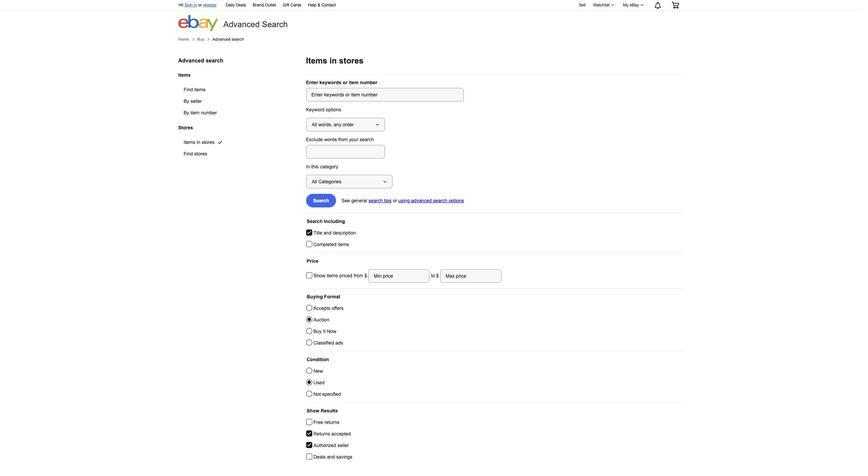 Task type: locate. For each thing, give the bounding box(es) containing it.
2 vertical spatial in
[[197, 140, 200, 145]]

seller down the find items in the top left of the page
[[191, 99, 202, 104]]

seller
[[191, 99, 202, 104], [338, 443, 349, 449]]

0 vertical spatial and
[[324, 231, 332, 236]]

and right title in the left of the page
[[324, 231, 332, 236]]

0 vertical spatial buy
[[197, 37, 204, 42]]

2 vertical spatial or
[[393, 198, 397, 204]]

or
[[198, 3, 202, 7], [343, 80, 348, 85], [393, 198, 397, 204]]

show for show items priced from
[[314, 273, 326, 279]]

2 find from the top
[[184, 151, 193, 157]]

or right keywords
[[343, 80, 348, 85]]

this
[[311, 164, 319, 170]]

1 vertical spatial item
[[191, 110, 200, 116]]

items
[[194, 87, 206, 93], [338, 242, 349, 248], [327, 273, 338, 279]]

0 vertical spatial advanced search
[[213, 37, 244, 42]]

exclude
[[306, 137, 323, 142]]

in
[[306, 164, 310, 170]]

search
[[232, 37, 244, 42], [206, 58, 223, 64], [360, 137, 374, 142], [369, 198, 383, 204], [433, 198, 448, 204]]

item down by seller
[[191, 110, 200, 116]]

1 vertical spatial seller
[[338, 443, 349, 449]]

search right your on the top
[[360, 137, 374, 142]]

1 vertical spatial by
[[184, 110, 189, 116]]

advanced down home
[[178, 58, 204, 64]]

1 horizontal spatial buy
[[314, 329, 322, 335]]

0 vertical spatial deals
[[236, 3, 246, 7]]

in
[[194, 3, 197, 7], [330, 56, 337, 65], [197, 140, 200, 145]]

1 horizontal spatial from
[[354, 273, 363, 279]]

Enter keywords or item number text field
[[306, 88, 464, 102]]

by inside "link"
[[184, 110, 189, 116]]

deals right daily
[[236, 3, 246, 7]]

from left your on the top
[[338, 137, 348, 142]]

0 horizontal spatial buy
[[197, 37, 204, 42]]

item right keywords
[[349, 80, 359, 85]]

or right the sign in link
[[198, 3, 202, 7]]

your shopping cart image
[[672, 2, 680, 9]]

by down by seller
[[184, 110, 189, 116]]

items for show
[[327, 273, 338, 279]]

in right the sign
[[194, 3, 197, 7]]

1 vertical spatial advanced
[[213, 37, 231, 42]]

1 by from the top
[[184, 99, 189, 104]]

2 vertical spatial items
[[327, 273, 338, 279]]

0 vertical spatial number
[[360, 80, 378, 85]]

buy link
[[197, 37, 204, 42]]

or right tips
[[393, 198, 397, 204]]

1 vertical spatial show
[[307, 409, 320, 414]]

advanced search link
[[213, 37, 244, 42]]

deals and savings
[[314, 455, 353, 460]]

0 vertical spatial options
[[326, 107, 341, 113]]

1 vertical spatial items in stores
[[184, 140, 215, 145]]

1 horizontal spatial options
[[449, 198, 464, 204]]

deals
[[236, 3, 246, 7], [314, 455, 326, 460]]

find down items in stores link
[[184, 151, 193, 157]]

outlet
[[265, 3, 276, 7]]

stores down items in stores link
[[194, 151, 207, 157]]

to
[[431, 273, 435, 279]]

number up enter keywords or item number "text box"
[[360, 80, 378, 85]]

1 vertical spatial or
[[343, 80, 348, 85]]

1 $ from the left
[[365, 273, 369, 279]]

search
[[262, 20, 288, 29], [313, 198, 329, 204], [307, 219, 323, 224]]

stores
[[178, 125, 193, 131]]

0 vertical spatial seller
[[191, 99, 202, 104]]

1 find from the top
[[184, 87, 193, 93]]

0 vertical spatial in
[[194, 3, 197, 7]]

advanced search right buy link
[[213, 37, 244, 42]]

0 vertical spatial items
[[306, 56, 327, 65]]

search for 'search' button
[[313, 198, 329, 204]]

2 vertical spatial advanced
[[178, 58, 204, 64]]

exclude words from your search
[[306, 137, 374, 142]]

items up find stores
[[184, 140, 195, 145]]

hi!
[[179, 3, 184, 7]]

and down authorized seller
[[327, 455, 335, 460]]

buy it now
[[314, 329, 337, 335]]

from right "priced"
[[354, 273, 363, 279]]

keyword
[[306, 107, 325, 113]]

Enter minimum price range value, $ text field
[[369, 270, 430, 283]]

see
[[342, 198, 350, 204]]

1 horizontal spatial or
[[343, 80, 348, 85]]

sign
[[185, 3, 193, 7]]

items in stores up keywords
[[306, 56, 364, 65]]

items inside items in stores link
[[184, 140, 195, 145]]

show
[[314, 273, 326, 279], [307, 409, 320, 414]]

number down by seller link
[[201, 110, 217, 116]]

1 vertical spatial search
[[313, 198, 329, 204]]

search down the advanced search
[[232, 37, 244, 42]]

search right advanced
[[433, 198, 448, 204]]

items in stores
[[306, 56, 364, 65], [184, 140, 215, 145]]

2 by from the top
[[184, 110, 189, 116]]

watchlist
[[593, 3, 610, 7]]

0 vertical spatial or
[[198, 3, 202, 7]]

1 vertical spatial deals
[[314, 455, 326, 460]]

0 horizontal spatial deals
[[236, 3, 246, 7]]

0 horizontal spatial item
[[191, 110, 200, 116]]

your
[[349, 137, 359, 142]]

search left tips
[[369, 198, 383, 204]]

items up by seller link
[[194, 87, 206, 93]]

ads
[[336, 341, 343, 346]]

search up search including
[[313, 198, 329, 204]]

2 $ from the left
[[437, 273, 439, 279]]

buying format
[[307, 294, 340, 300]]

0 horizontal spatial from
[[338, 137, 348, 142]]

$ right to
[[437, 273, 439, 279]]

$ right "priced"
[[365, 273, 369, 279]]

buying
[[307, 294, 323, 300]]

to $
[[430, 273, 440, 279]]

help & contact
[[308, 3, 336, 7]]

0 vertical spatial find
[[184, 87, 193, 93]]

1 vertical spatial buy
[[314, 329, 322, 335]]

0 horizontal spatial $
[[365, 273, 369, 279]]

deals down authorized
[[314, 455, 326, 460]]

item inside by item number "link"
[[191, 110, 200, 116]]

0 vertical spatial by
[[184, 99, 189, 104]]

1 vertical spatial and
[[327, 455, 335, 460]]

using
[[399, 198, 410, 204]]

by down the find items in the top left of the page
[[184, 99, 189, 104]]

0 vertical spatial advanced
[[224, 20, 260, 29]]

advanced search down buy link
[[178, 58, 223, 64]]

1 vertical spatial find
[[184, 151, 193, 157]]

1 horizontal spatial deals
[[314, 455, 326, 460]]

buy left it
[[314, 329, 322, 335]]

completed
[[314, 242, 337, 248]]

1 vertical spatial stores
[[202, 140, 215, 145]]

banner
[[175, 0, 684, 31]]

items up the find items in the top left of the page
[[178, 72, 191, 78]]

now
[[327, 329, 337, 335]]

2 vertical spatial search
[[307, 219, 323, 224]]

my ebay
[[623, 3, 639, 7]]

stores up the find stores link
[[202, 140, 215, 145]]

search down advanced search link
[[206, 58, 223, 64]]

search for search including
[[307, 219, 323, 224]]

general
[[352, 198, 367, 204]]

0 horizontal spatial or
[[198, 3, 202, 7]]

items left "priced"
[[327, 273, 338, 279]]

advanced down daily deals link on the left
[[224, 20, 260, 29]]

watchlist link
[[590, 1, 618, 9]]

1 horizontal spatial $
[[437, 273, 439, 279]]

0 vertical spatial items
[[194, 87, 206, 93]]

items down description
[[338, 242, 349, 248]]

1 horizontal spatial seller
[[338, 443, 349, 449]]

0 vertical spatial show
[[314, 273, 326, 279]]

in up keywords
[[330, 56, 337, 65]]

search up title in the left of the page
[[307, 219, 323, 224]]

and for title
[[324, 231, 332, 236]]

contact
[[322, 3, 336, 7]]

not
[[314, 392, 321, 397]]

0 horizontal spatial seller
[[191, 99, 202, 104]]

items for completed
[[338, 242, 349, 248]]

items in stores up find stores
[[184, 140, 215, 145]]

free
[[314, 420, 323, 426]]

0 vertical spatial from
[[338, 137, 348, 142]]

advanced right buy link
[[213, 37, 231, 42]]

stores up enter keywords or item number
[[339, 56, 364, 65]]

buy
[[197, 37, 204, 42], [314, 329, 322, 335]]

from
[[338, 137, 348, 142], [354, 273, 363, 279]]

description
[[333, 231, 356, 236]]

in inside account navigation
[[194, 3, 197, 7]]

not specified
[[314, 392, 341, 397]]

1 vertical spatial from
[[354, 273, 363, 279]]

sign in link
[[185, 3, 197, 7]]

hi! sign in or register
[[179, 3, 217, 7]]

2 vertical spatial stores
[[194, 151, 207, 157]]

1 vertical spatial in
[[330, 56, 337, 65]]

find for find stores
[[184, 151, 193, 157]]

keywords
[[320, 80, 342, 85]]

show down price
[[314, 273, 326, 279]]

0 horizontal spatial items in stores
[[184, 140, 215, 145]]

format
[[324, 294, 340, 300]]

advanced
[[411, 198, 432, 204]]

seller up savings
[[338, 443, 349, 449]]

sell
[[579, 3, 586, 7]]

items
[[306, 56, 327, 65], [178, 72, 191, 78], [184, 140, 195, 145]]

$
[[365, 273, 369, 279], [437, 273, 439, 279]]

in this category
[[306, 164, 338, 170]]

search inside button
[[313, 198, 329, 204]]

2 vertical spatial items
[[184, 140, 195, 145]]

stores
[[339, 56, 364, 65], [202, 140, 215, 145], [194, 151, 207, 157]]

search down outlet
[[262, 20, 288, 29]]

items up enter
[[306, 56, 327, 65]]

show up free
[[307, 409, 320, 414]]

1 vertical spatial number
[[201, 110, 217, 116]]

find items
[[184, 87, 206, 93]]

in up find stores
[[197, 140, 200, 145]]

0 vertical spatial item
[[349, 80, 359, 85]]

completed items
[[314, 242, 349, 248]]

1 horizontal spatial items in stores
[[306, 56, 364, 65]]

returns
[[314, 432, 330, 437]]

banner containing sell
[[175, 0, 684, 31]]

0 horizontal spatial number
[[201, 110, 217, 116]]

1 vertical spatial items
[[338, 242, 349, 248]]

2 horizontal spatial or
[[393, 198, 397, 204]]

buy right 'home' link
[[197, 37, 204, 42]]

1 vertical spatial advanced search
[[178, 58, 223, 64]]

0 vertical spatial search
[[262, 20, 288, 29]]

title and description
[[314, 231, 356, 236]]

find up by seller
[[184, 87, 193, 93]]

1 horizontal spatial number
[[360, 80, 378, 85]]

1 vertical spatial items
[[178, 72, 191, 78]]

find
[[184, 87, 193, 93], [184, 151, 193, 157]]



Task type: describe. For each thing, give the bounding box(es) containing it.
1 vertical spatial options
[[449, 198, 464, 204]]

my
[[623, 3, 629, 7]]

auction
[[314, 318, 330, 323]]

show items priced from
[[314, 273, 365, 279]]

including
[[324, 219, 345, 224]]

returns
[[325, 420, 340, 426]]

daily deals link
[[226, 2, 246, 9]]

find stores link
[[178, 148, 231, 160]]

words
[[324, 137, 337, 142]]

brand outlet link
[[253, 2, 276, 9]]

priced
[[340, 273, 353, 279]]

stores inside the find stores link
[[194, 151, 207, 157]]

0 vertical spatial items in stores
[[306, 56, 364, 65]]

condition
[[307, 357, 329, 363]]

see general search tips or using advanced search options
[[342, 198, 464, 204]]

by item number
[[184, 110, 217, 116]]

0 vertical spatial stores
[[339, 56, 364, 65]]

search tips link
[[369, 198, 392, 204]]

my ebay link
[[620, 1, 647, 9]]

accepts
[[314, 306, 331, 311]]

authorized
[[314, 443, 336, 449]]

buy for buy link
[[197, 37, 204, 42]]

Enter maximum price range value, $ text field
[[440, 270, 502, 283]]

tips
[[384, 198, 392, 204]]

deals inside daily deals link
[[236, 3, 246, 7]]

brand
[[253, 3, 264, 7]]

seller for by seller
[[191, 99, 202, 104]]

by for by seller
[[184, 99, 189, 104]]

price
[[307, 259, 319, 264]]

by seller link
[[178, 96, 233, 107]]

gift cards link
[[283, 2, 302, 9]]

account navigation
[[175, 0, 684, 11]]

find stores
[[184, 151, 207, 157]]

home link
[[178, 37, 189, 42]]

offers
[[332, 306, 344, 311]]

gift
[[283, 3, 290, 7]]

advanced search
[[224, 20, 288, 29]]

seller for authorized seller
[[338, 443, 349, 449]]

savings
[[336, 455, 353, 460]]

free returns
[[314, 420, 340, 426]]

1 horizontal spatial item
[[349, 80, 359, 85]]

enter
[[306, 80, 318, 85]]

authorized seller
[[314, 443, 349, 449]]

show for show results
[[307, 409, 320, 414]]

accepts offers
[[314, 306, 344, 311]]

show results
[[307, 409, 338, 414]]

home
[[178, 37, 189, 42]]

daily
[[226, 3, 235, 7]]

cards
[[291, 3, 302, 7]]

it
[[323, 329, 326, 335]]

specified
[[322, 392, 341, 397]]

new
[[314, 369, 323, 374]]

gift cards
[[283, 3, 302, 7]]

stores inside items in stores link
[[202, 140, 215, 145]]

0 horizontal spatial options
[[326, 107, 341, 113]]

by item number link
[[178, 107, 233, 119]]

items for find
[[194, 87, 206, 93]]

title
[[314, 231, 322, 236]]

register
[[203, 3, 217, 7]]

by for by item number
[[184, 110, 189, 116]]

search including
[[307, 219, 345, 224]]

find items link
[[178, 84, 233, 96]]

sell link
[[576, 3, 589, 7]]

ebay
[[630, 3, 639, 7]]

number inside "link"
[[201, 110, 217, 116]]

or inside account navigation
[[198, 3, 202, 7]]

keyword options
[[306, 107, 341, 113]]

results
[[321, 409, 338, 414]]

classified ads
[[314, 341, 343, 346]]

register link
[[203, 3, 217, 7]]

buy for buy it now
[[314, 329, 322, 335]]

find for find items
[[184, 87, 193, 93]]

brand outlet
[[253, 3, 276, 7]]

classified
[[314, 341, 334, 346]]

using advanced search options link
[[399, 198, 464, 204]]

items in stores link
[[178, 137, 231, 148]]

category
[[320, 164, 338, 170]]

Exclude words from your search text field
[[306, 145, 385, 159]]

help & contact link
[[308, 2, 336, 9]]

accepted
[[332, 432, 351, 437]]

search button
[[306, 194, 336, 208]]

returns accepted
[[314, 432, 351, 437]]

and for deals
[[327, 455, 335, 460]]

help
[[308, 3, 317, 7]]

&
[[318, 3, 320, 7]]

daily deals
[[226, 3, 246, 7]]

used
[[314, 380, 325, 386]]

by seller
[[184, 99, 202, 104]]

enter keywords or item number
[[306, 80, 378, 85]]



Task type: vqa. For each thing, say whether or not it's contained in the screenshot.
DEALS AND SAVINGS
yes



